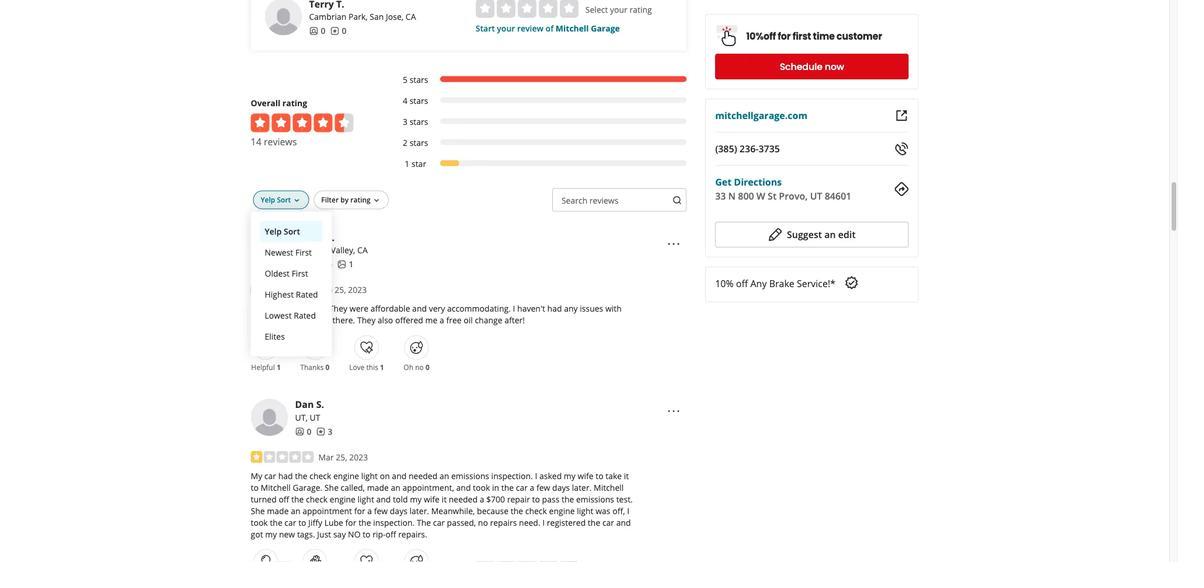 Task type: describe. For each thing, give the bounding box(es) containing it.
1 right this
[[380, 363, 384, 372]]

1 vertical spatial for
[[354, 506, 365, 517]]

5 stars
[[403, 75, 428, 86]]

and up meanwhile,
[[456, 482, 471, 493]]

0 vertical spatial later.
[[572, 482, 592, 493]]

2 vertical spatial for
[[345, 517, 356, 528]]

0 horizontal spatial days
[[390, 506, 407, 517]]

16 review v2 image
[[330, 27, 339, 36]]

(385) 236-3735
[[715, 142, 780, 155]]

sort for yelp sort button
[[284, 226, 300, 237]]

my inside best mechanic ever! they were affordable and very accommodating. i haven't had any issues with my car since taking it there. they also offered me a free oil change after!
[[251, 315, 262, 326]]

rated for lowest rated
[[294, 310, 316, 322]]

after!
[[505, 315, 525, 326]]

oldest first button
[[260, 263, 323, 284]]

highest rated
[[265, 289, 318, 301]]

lowest rated button
[[260, 305, 323, 326]]

first for oldest first
[[292, 268, 308, 279]]

a inside best mechanic ever! they were affordable and very accommodating. i haven't had any issues with my car since taking it there. they also offered me a free oil change after!
[[440, 315, 444, 326]]

had inside best mechanic ever! they were affordable and very accommodating. i haven't had any issues with my car since taking it there. they also offered me a free oil change after!
[[547, 303, 562, 315]]

car down "was"
[[602, 517, 614, 528]]

any
[[564, 303, 578, 315]]

filter reviews by 2 stars rating element
[[391, 137, 687, 149]]

0 horizontal spatial inspection.
[[373, 517, 415, 528]]

0 vertical spatial days
[[552, 482, 570, 493]]

the down "was"
[[588, 517, 600, 528]]

new
[[279, 529, 295, 540]]

2 vertical spatial check
[[525, 506, 547, 517]]

0 for 16 friends v2 image corresponding to ut, ut
[[307, 426, 311, 437]]

yelp for yelp sort popup button
[[261, 195, 275, 205]]

10%off for first time customer
[[746, 30, 882, 43]]

review
[[517, 23, 544, 34]]

st
[[768, 190, 777, 202]]

to up the tags.
[[298, 517, 306, 528]]

filter reviews by 3 stars rating element
[[391, 116, 687, 128]]

0 horizontal spatial needed
[[409, 471, 437, 482]]

2 vertical spatial engine
[[549, 506, 575, 517]]

mitchellgarage.com link
[[715, 109, 808, 122]]

w
[[757, 190, 765, 202]]

test.
[[616, 494, 633, 505]]

garage
[[591, 23, 620, 34]]

stars for 5 stars
[[410, 75, 428, 86]]

ca for park,
[[406, 12, 416, 23]]

1 vertical spatial light
[[358, 494, 374, 505]]

2 horizontal spatial off
[[736, 277, 748, 290]]

there.
[[333, 315, 355, 326]]

an up the appointment,
[[440, 471, 449, 482]]

sep 25, 2023
[[318, 285, 367, 296]]

highest
[[265, 289, 294, 301]]

filter reviews by 4 stars rating element
[[391, 95, 687, 107]]

stars for 4 stars
[[410, 96, 428, 107]]

no
[[348, 529, 361, 540]]

thanks 0
[[300, 363, 330, 372]]

0 horizontal spatial emissions
[[451, 471, 489, 482]]

1 horizontal spatial wife
[[578, 471, 594, 482]]

800
[[738, 190, 754, 202]]

say
[[333, 529, 346, 540]]

0 right oh
[[426, 363, 430, 372]]

car right my
[[264, 471, 276, 482]]

4.5 star rating image
[[251, 114, 354, 133]]

and right on
[[392, 471, 407, 482]]

1 vertical spatial she
[[251, 506, 265, 517]]

0 horizontal spatial mitchell
[[261, 482, 291, 493]]

14
[[251, 136, 261, 148]]

1 vertical spatial off
[[279, 494, 289, 505]]

suggest
[[787, 228, 822, 241]]

3735
[[759, 142, 780, 155]]

called,
[[341, 482, 365, 493]]

customer
[[837, 30, 882, 43]]

photo of dan s. image
[[251, 399, 288, 437]]

i right the "need."
[[543, 517, 545, 528]]

helpful
[[251, 363, 275, 372]]

2023 for f.
[[348, 285, 367, 296]]

2 vertical spatial it
[[442, 494, 447, 505]]

appointment,
[[403, 482, 454, 493]]

16 friends v2 image for cambrian park, san jose, ca
[[309, 27, 318, 36]]

by
[[341, 195, 349, 205]]

and down off,
[[616, 517, 631, 528]]

0 horizontal spatial no
[[415, 363, 424, 372]]

the
[[417, 517, 431, 528]]

my right asked
[[564, 471, 576, 482]]

1 horizontal spatial mitchell
[[556, 23, 589, 34]]

1 vertical spatial wife
[[424, 494, 440, 505]]

the up garage.
[[295, 471, 307, 482]]

had inside "my car had the check engine light on and needed an emissions inspection. i asked my wife to take it to mitchell garage. she called, made an appointment, and took in the car a few days later. mitchell turned off the check engine light and told my wife it needed a $700 repair to pass the emissions test. she made an appointment for a few days later. meanwhile, because the check engine light was off, i took the car to jiffy lube for the inspection. the car passed, no repairs need. i registered the car and got my new tags. just say no to rip-off repairs."
[[278, 471, 293, 482]]

free
[[446, 315, 462, 326]]

cambrian park, san jose, ca
[[309, 12, 416, 23]]

dan s. link
[[295, 399, 324, 411]]

the right in
[[501, 482, 514, 493]]

lowest
[[265, 310, 292, 322]]

$700
[[486, 494, 505, 505]]

0 vertical spatial light
[[361, 471, 378, 482]]

meanwhile,
[[431, 506, 475, 517]]

1 vertical spatial engine
[[330, 494, 355, 505]]

need.
[[519, 517, 540, 528]]

rip-
[[373, 529, 386, 540]]

repair
[[507, 494, 530, 505]]

best
[[251, 303, 267, 315]]

very
[[429, 303, 445, 315]]

1 inside photos element
[[349, 259, 353, 270]]

2 horizontal spatial mitchell
[[594, 482, 624, 493]]

1 horizontal spatial few
[[537, 482, 550, 493]]

filter by rating button
[[314, 191, 389, 210]]

the right pass at the left
[[562, 494, 574, 505]]

236-
[[740, 142, 759, 155]]

it for f.
[[325, 315, 330, 326]]

0 vertical spatial check
[[310, 471, 331, 482]]

n
[[728, 190, 736, 202]]

dan
[[295, 399, 314, 411]]

any
[[750, 277, 767, 290]]

3 stars
[[403, 117, 428, 128]]

(385)
[[715, 142, 737, 155]]

search reviews
[[562, 195, 619, 207]]

5 star rating image
[[251, 284, 314, 296]]

emma
[[295, 231, 324, 244]]

cambrian
[[309, 12, 346, 23]]

car up "repair"
[[516, 482, 528, 493]]

start your review of mitchell garage
[[476, 23, 620, 34]]

and left the told
[[376, 494, 391, 505]]

0 for 16 review v2 icon at the left of the page
[[342, 26, 346, 37]]

select your rating
[[585, 5, 652, 16]]

oldest first
[[265, 268, 308, 279]]

to left 'take'
[[596, 471, 603, 482]]

2 vertical spatial light
[[577, 506, 593, 517]]

0 vertical spatial engine
[[333, 471, 359, 482]]

in
[[492, 482, 499, 493]]

ut inside the get directions 33 n 800 w st provo, ut 84601
[[810, 190, 822, 202]]

1 vertical spatial needed
[[449, 494, 478, 505]]

newest
[[265, 247, 293, 258]]

25, for emma f.
[[335, 285, 346, 296]]

mitchellgarage.com
[[715, 109, 808, 122]]

ut inside dan s. ut, ut
[[310, 412, 320, 423]]

24 directions v2 image
[[895, 182, 909, 196]]

i right off,
[[627, 506, 629, 517]]

1 horizontal spatial off
[[386, 529, 396, 540]]

thanks
[[300, 363, 324, 372]]

1 vertical spatial made
[[267, 506, 289, 517]]

get
[[715, 176, 732, 188]]

0 vertical spatial they
[[329, 303, 347, 315]]

get directions link
[[715, 176, 782, 188]]

car up new at the left
[[285, 517, 296, 528]]

photo of terry t. image
[[265, 0, 302, 36]]

oh
[[404, 363, 413, 372]]

10% off any brake service!*
[[715, 277, 835, 290]]

suggest an edit button
[[715, 222, 909, 248]]

1 horizontal spatial made
[[367, 482, 389, 493]]

issues
[[580, 303, 603, 315]]

1 horizontal spatial she
[[325, 482, 339, 493]]

star
[[412, 159, 426, 170]]

16 review v2 image
[[316, 427, 325, 437]]

oldest
[[265, 268, 290, 279]]

mechanic
[[270, 303, 306, 315]]

1 left star
[[405, 159, 409, 170]]

now
[[825, 60, 844, 73]]

1 horizontal spatial took
[[473, 482, 490, 493]]

an up the told
[[391, 482, 400, 493]]

the down "repair"
[[511, 506, 523, 517]]

highest rated button
[[260, 284, 323, 305]]

your for select
[[610, 5, 628, 16]]

oil
[[464, 315, 473, 326]]

affordable
[[371, 303, 410, 315]]

suggest an edit
[[787, 228, 856, 241]]

1 horizontal spatial they
[[357, 315, 376, 326]]



Task type: locate. For each thing, give the bounding box(es) containing it.
mar 25, 2023
[[318, 452, 368, 463]]

0 horizontal spatial they
[[329, 303, 347, 315]]

got
[[251, 529, 263, 540]]

oh no 0
[[404, 363, 430, 372]]

asked
[[539, 471, 562, 482]]

light left on
[[361, 471, 378, 482]]

10%
[[715, 277, 734, 290]]

first up 'highest rated'
[[292, 268, 308, 279]]

passed,
[[447, 517, 476, 528]]

helpful 1
[[251, 363, 281, 372]]

0 vertical spatial ut
[[810, 190, 822, 202]]

1 horizontal spatial inspection.
[[491, 471, 533, 482]]

had
[[547, 303, 562, 315], [278, 471, 293, 482]]

menu image
[[667, 237, 681, 251]]

5 for 5 stars
[[403, 75, 408, 86]]

wife left 'take'
[[578, 471, 594, 482]]

rated inside highest rated "button"
[[296, 289, 318, 301]]

(0 reactions) element for oh no 0
[[426, 363, 430, 372]]

engine up called,
[[333, 471, 359, 482]]

pass
[[542, 494, 559, 505]]

2 stars
[[403, 138, 428, 149]]

to left pass at the left
[[532, 494, 540, 505]]

needed up meanwhile,
[[449, 494, 478, 505]]

reviews element containing 3
[[316, 426, 332, 438]]

yelp sort for yelp sort popup button
[[261, 195, 291, 205]]

my right got
[[265, 529, 277, 540]]

0 horizontal spatial later.
[[410, 506, 429, 517]]

1 right helpful
[[277, 363, 281, 372]]

1 horizontal spatial ut
[[810, 190, 822, 202]]

garage.
[[293, 482, 322, 493]]

they up there.
[[329, 303, 347, 315]]

0 horizontal spatial ca
[[357, 245, 368, 256]]

0 vertical spatial off
[[736, 277, 748, 290]]

0 vertical spatial took
[[473, 482, 490, 493]]

change
[[475, 315, 502, 326]]

it for s.
[[624, 471, 629, 482]]

emissions up "was"
[[576, 494, 614, 505]]

(1 reaction) element right this
[[380, 363, 384, 372]]

off right turned
[[279, 494, 289, 505]]

took up got
[[251, 517, 268, 528]]

5 for 5
[[328, 259, 332, 270]]

wife
[[578, 471, 594, 482], [424, 494, 440, 505]]

was
[[596, 506, 610, 517]]

no right oh
[[415, 363, 424, 372]]

rating
[[630, 5, 652, 16], [282, 98, 307, 109], [350, 195, 371, 205]]

schedule now
[[780, 60, 844, 73]]

1 horizontal spatial days
[[552, 482, 570, 493]]

1 vertical spatial 2023
[[349, 452, 368, 463]]

(0 reactions) element for thanks 0
[[326, 363, 330, 372]]

because
[[477, 506, 509, 517]]

  text field
[[552, 189, 687, 212]]

1
[[405, 159, 409, 170], [349, 259, 353, 270], [277, 363, 281, 372], [380, 363, 384, 372]]

3 for 3 stars
[[403, 117, 408, 128]]

my down best
[[251, 315, 262, 326]]

made down turned
[[267, 506, 289, 517]]

reviews for 14 reviews
[[264, 136, 297, 148]]

1 vertical spatial it
[[624, 471, 629, 482]]

sep
[[318, 285, 333, 296]]

25, for dan s.
[[336, 452, 347, 463]]

0 vertical spatial rated
[[296, 289, 318, 301]]

days
[[552, 482, 570, 493], [390, 506, 407, 517]]

1 horizontal spatial later.
[[572, 482, 592, 493]]

my right the told
[[410, 494, 422, 505]]

since
[[278, 315, 298, 326]]

tags.
[[297, 529, 315, 540]]

time
[[813, 30, 835, 43]]

and inside best mechanic ever! they were affordable and very accommodating. i haven't had any issues with my car since taking it there. they also offered me a free oil change after!
[[412, 303, 427, 315]]

1 horizontal spatial ca
[[406, 12, 416, 23]]

love this 1
[[349, 363, 384, 372]]

sort left 16 chevron down v2 image
[[277, 195, 291, 205]]

no down because
[[478, 517, 488, 528]]

ca inside 'emma f. fountain valley, ca'
[[357, 245, 368, 256]]

1 horizontal spatial 16 friends v2 image
[[309, 27, 318, 36]]

and up offered
[[412, 303, 427, 315]]

stars for 3 stars
[[410, 117, 428, 128]]

no
[[415, 363, 424, 372], [478, 517, 488, 528]]

2 vertical spatial off
[[386, 529, 396, 540]]

0
[[321, 26, 325, 37], [342, 26, 346, 37], [326, 363, 330, 372], [426, 363, 430, 372], [307, 426, 311, 437]]

0 vertical spatial reviews
[[264, 136, 297, 148]]

rating inside filter by rating popup button
[[350, 195, 371, 205]]

10%off
[[746, 30, 776, 43]]

stars up 4 stars
[[410, 75, 428, 86]]

2 vertical spatial rating
[[350, 195, 371, 205]]

your for start
[[497, 23, 515, 34]]

no inside "my car had the check engine light on and needed an emissions inspection. i asked my wife to take it to mitchell garage. she called, made an appointment, and took in the car a few days later. mitchell turned off the check engine light and told my wife it needed a $700 repair to pass the emissions test. she made an appointment for a few days later. meanwhile, because the check engine light was off, i took the car to jiffy lube for the inspection. the car passed, no repairs need. i registered the car and got my new tags. just say no to rip-off repairs."
[[478, 517, 488, 528]]

0 vertical spatial yelp
[[261, 195, 275, 205]]

reviews for search reviews
[[590, 195, 619, 207]]

2023 for s.
[[349, 452, 368, 463]]

service!*
[[797, 277, 835, 290]]

mar
[[318, 452, 334, 463]]

1 horizontal spatial 3
[[403, 117, 408, 128]]

1 horizontal spatial emissions
[[576, 494, 614, 505]]

jose,
[[386, 12, 404, 23]]

0 right thanks
[[326, 363, 330, 372]]

stars right 4
[[410, 96, 428, 107]]

inspection. up in
[[491, 471, 533, 482]]

search image
[[673, 196, 682, 205]]

friends element down ut,
[[295, 426, 311, 438]]

made
[[367, 482, 389, 493], [267, 506, 289, 517]]

0 vertical spatial yelp sort
[[261, 195, 291, 205]]

25, right mar
[[336, 452, 347, 463]]

0 horizontal spatial ut
[[310, 412, 320, 423]]

told
[[393, 494, 408, 505]]

your right select
[[610, 5, 628, 16]]

an up new at the left
[[291, 506, 300, 517]]

1 vertical spatial yelp
[[265, 226, 282, 237]]

0 vertical spatial few
[[537, 482, 550, 493]]

check down garage.
[[306, 494, 328, 505]]

yelp sort left 16 chevron down v2 image
[[261, 195, 291, 205]]

1 vertical spatial check
[[306, 494, 328, 505]]

ca for f.
[[357, 245, 368, 256]]

1 vertical spatial first
[[292, 268, 308, 279]]

1 vertical spatial yelp sort
[[265, 226, 300, 237]]

0 vertical spatial had
[[547, 303, 562, 315]]

sort inside button
[[284, 226, 300, 237]]

mitchell up turned
[[261, 482, 291, 493]]

33
[[715, 190, 726, 202]]

lube
[[324, 517, 343, 528]]

valley,
[[331, 245, 355, 256]]

0 horizontal spatial reviews
[[264, 136, 297, 148]]

engine down called,
[[330, 494, 355, 505]]

4 stars from the top
[[410, 138, 428, 149]]

stars for 2 stars
[[410, 138, 428, 149]]

16 chevron down v2 image
[[292, 196, 301, 206]]

light down called,
[[358, 494, 374, 505]]

3 right 16 review v2 image
[[328, 426, 332, 437]]

yelp sort for yelp sort button
[[265, 226, 300, 237]]

wife down the appointment,
[[424, 494, 440, 505]]

accommodating.
[[447, 303, 511, 315]]

appointment
[[303, 506, 352, 517]]

first for newest first
[[295, 247, 312, 258]]

newest first button
[[260, 242, 323, 263]]

emma f. link
[[295, 231, 335, 244]]

0 horizontal spatial had
[[278, 471, 293, 482]]

car right the
[[433, 517, 445, 528]]

were
[[350, 303, 368, 315]]

sort up newest first button
[[284, 226, 300, 237]]

it inside best mechanic ever! they were affordable and very accommodating. i haven't had any issues with my car since taking it there. they also offered me a free oil change after!
[[325, 315, 330, 326]]

yelp sort up newest
[[265, 226, 300, 237]]

4
[[403, 96, 408, 107]]

few down asked
[[537, 482, 550, 493]]

yelp sort
[[261, 195, 291, 205], [265, 226, 300, 237]]

4 stars
[[403, 96, 428, 107]]

16 chevron down v2 image
[[372, 196, 381, 206]]

photos element
[[337, 259, 353, 270]]

to down my
[[251, 482, 259, 493]]

few up rip-
[[374, 506, 388, 517]]

0 for 16 friends v2 image corresponding to cambrian park, san jose, ca
[[321, 26, 325, 37]]

repairs
[[490, 517, 517, 528]]

rated for highest rated
[[296, 289, 318, 301]]

yelp sort inside popup button
[[261, 195, 291, 205]]

0 vertical spatial 3
[[403, 117, 408, 128]]

24 pencil v2 image
[[768, 228, 782, 242]]

0 vertical spatial for
[[778, 30, 791, 43]]

mitchell down 'take'
[[594, 482, 624, 493]]

1 stars from the top
[[410, 75, 428, 86]]

ut left 84601
[[810, 190, 822, 202]]

1 vertical spatial rating
[[282, 98, 307, 109]]

yelp inside yelp sort button
[[265, 226, 282, 237]]

1 horizontal spatial your
[[610, 5, 628, 16]]

car inside best mechanic ever! they were affordable and very accommodating. i haven't had any issues with my car since taking it there. they also offered me a free oil change after!
[[265, 315, 276, 326]]

2023
[[348, 285, 367, 296], [349, 452, 368, 463]]

(1 reaction) element for helpful 1
[[277, 363, 281, 372]]

of
[[546, 23, 554, 34]]

1 vertical spatial ca
[[357, 245, 368, 256]]

1 vertical spatial rated
[[294, 310, 316, 322]]

2 stars from the top
[[410, 96, 428, 107]]

sort inside popup button
[[277, 195, 291, 205]]

registered
[[547, 517, 586, 528]]

take
[[606, 471, 622, 482]]

0 horizontal spatial 3
[[328, 426, 332, 437]]

an left edit
[[824, 228, 836, 241]]

friends element for ut, ut
[[295, 426, 311, 438]]

your right start
[[497, 23, 515, 34]]

0 vertical spatial no
[[415, 363, 424, 372]]

None radio
[[476, 0, 494, 18], [497, 0, 515, 18], [518, 0, 536, 18], [560, 0, 578, 18], [476, 0, 494, 18], [497, 0, 515, 18], [518, 0, 536, 18], [560, 0, 578, 18]]

an inside "button"
[[824, 228, 836, 241]]

reviews element for cambrian park, san jose, ca
[[330, 25, 346, 37]]

0 vertical spatial emissions
[[451, 471, 489, 482]]

0 vertical spatial wife
[[578, 471, 594, 482]]

rating element
[[476, 0, 578, 18]]

16 friends v2 image
[[309, 27, 318, 36], [295, 427, 304, 437]]

inspection. up rip-
[[373, 517, 415, 528]]

newest first
[[265, 247, 312, 258]]

yelp for yelp sort button
[[265, 226, 282, 237]]

0 vertical spatial reviews element
[[330, 25, 346, 37]]

(1 reaction) element right helpful
[[277, 363, 281, 372]]

16 friends v2 image down ut,
[[295, 427, 304, 437]]

rating for filter by rating
[[350, 195, 371, 205]]

lowest rated
[[265, 310, 316, 322]]

0 horizontal spatial off
[[279, 494, 289, 505]]

(0 reactions) element right thanks
[[326, 363, 330, 372]]

reviews element
[[330, 25, 346, 37], [316, 426, 332, 438]]

yelp sort inside button
[[265, 226, 300, 237]]

1 vertical spatial inspection.
[[373, 517, 415, 528]]

directions
[[734, 176, 782, 188]]

park,
[[349, 12, 368, 23]]

0 horizontal spatial rating
[[282, 98, 307, 109]]

s.
[[316, 399, 324, 411]]

0 horizontal spatial few
[[374, 506, 388, 517]]

off left repairs.
[[386, 529, 396, 540]]

None radio
[[539, 0, 557, 18]]

1 (1 reaction) element from the left
[[277, 363, 281, 372]]

to
[[596, 471, 603, 482], [251, 482, 259, 493], [532, 494, 540, 505], [298, 517, 306, 528], [363, 529, 370, 540]]

1 vertical spatial emissions
[[576, 494, 614, 505]]

fountain
[[295, 245, 329, 256]]

(no rating) image
[[476, 0, 578, 18]]

me
[[425, 315, 438, 326]]

car
[[265, 315, 276, 326], [264, 471, 276, 482], [516, 482, 528, 493], [285, 517, 296, 528], [433, 517, 445, 528], [602, 517, 614, 528]]

it right 'take'
[[624, 471, 629, 482]]

reviews element down dan s. ut, ut on the bottom of page
[[316, 426, 332, 438]]

filter reviews by 1 star rating element
[[391, 158, 687, 170]]

mitchell right of
[[556, 23, 589, 34]]

1 right '16 photos v2'
[[349, 259, 353, 270]]

0 vertical spatial made
[[367, 482, 389, 493]]

the down garage.
[[291, 494, 304, 505]]

i inside best mechanic ever! they were affordable and very accommodating. i haven't had any issues with my car since taking it there. they also offered me a free oil change after!
[[513, 303, 515, 315]]

first inside 'button'
[[292, 268, 308, 279]]

later. up the
[[410, 506, 429, 517]]

the up no
[[359, 517, 371, 528]]

yelp left 16 chevron down v2 image
[[261, 195, 275, 205]]

check up the "need."
[[525, 506, 547, 517]]

0 right 16 review v2 icon at the left of the page
[[342, 26, 346, 37]]

1 vertical spatial friends element
[[295, 426, 311, 438]]

friends element down cambrian
[[309, 25, 325, 37]]

filter reviews by 5 stars rating element
[[391, 74, 687, 86]]

84601
[[825, 190, 851, 202]]

ut right ut,
[[310, 412, 320, 423]]

ever!
[[308, 303, 327, 315]]

(1 reaction) element
[[277, 363, 281, 372], [380, 363, 384, 372]]

start
[[476, 23, 495, 34]]

ca right jose, at the left top
[[406, 12, 416, 23]]

the up new at the left
[[270, 517, 282, 528]]

emissions up $700 at the left
[[451, 471, 489, 482]]

16 friends v2 image for ut, ut
[[295, 427, 304, 437]]

1 vertical spatial sort
[[284, 226, 300, 237]]

0 horizontal spatial she
[[251, 506, 265, 517]]

taking
[[300, 315, 323, 326]]

had down 1 star rating image
[[278, 471, 293, 482]]

made down on
[[367, 482, 389, 493]]

0 horizontal spatial 16 friends v2 image
[[295, 427, 304, 437]]

overall
[[251, 98, 280, 109]]

(1 reaction) element for love this 1
[[380, 363, 384, 372]]

turned
[[251, 494, 277, 505]]

2023 up were
[[348, 285, 367, 296]]

engine up registered
[[549, 506, 575, 517]]

25, right sep
[[335, 285, 346, 296]]

rating left 16 chevron down v2 icon
[[350, 195, 371, 205]]

1 horizontal spatial reviews
[[590, 195, 619, 207]]

2 horizontal spatial rating
[[630, 5, 652, 16]]

stars right 2
[[410, 138, 428, 149]]

0 horizontal spatial your
[[497, 23, 515, 34]]

1 (0 reactions) element from the left
[[326, 363, 330, 372]]

my
[[251, 471, 262, 482]]

1 vertical spatial your
[[497, 23, 515, 34]]

24 check in v2 image
[[845, 276, 859, 290]]

0 horizontal spatial made
[[267, 506, 289, 517]]

best mechanic ever! they were affordable and very accommodating. i haven't had any issues with my car since taking it there. they also offered me a free oil change after!
[[251, 303, 622, 326]]

0 vertical spatial 5
[[403, 75, 408, 86]]

0 horizontal spatial wife
[[424, 494, 440, 505]]

on
[[380, 471, 390, 482]]

1 horizontal spatial it
[[442, 494, 447, 505]]

filter by rating
[[321, 195, 371, 205]]

i left asked
[[535, 471, 537, 482]]

elites button
[[260, 326, 323, 348]]

sort for yelp sort popup button
[[277, 195, 291, 205]]

2
[[403, 138, 408, 149]]

0 horizontal spatial 5
[[328, 259, 332, 270]]

san
[[370, 12, 384, 23]]

24 external link v2 image
[[895, 109, 909, 123]]

friends element for cambrian park, san jose, ca
[[309, 25, 325, 37]]

schedule now button
[[715, 54, 909, 79]]

3 for 3
[[328, 426, 332, 437]]

0 vertical spatial she
[[325, 482, 339, 493]]

yelp sort button
[[253, 191, 309, 210]]

she down turned
[[251, 506, 265, 517]]

sort
[[277, 195, 291, 205], [284, 226, 300, 237]]

menu image
[[667, 404, 681, 418]]

0 vertical spatial ca
[[406, 12, 416, 23]]

days up pass at the left
[[552, 482, 570, 493]]

light
[[361, 471, 378, 482], [358, 494, 374, 505], [577, 506, 593, 517]]

1 vertical spatial later.
[[410, 506, 429, 517]]

(0 reactions) element
[[326, 363, 330, 372], [426, 363, 430, 372]]

reviews
[[264, 136, 297, 148], [590, 195, 619, 207]]

needed
[[409, 471, 437, 482], [449, 494, 478, 505]]

1 vertical spatial had
[[278, 471, 293, 482]]

first
[[793, 30, 811, 43]]

0 vertical spatial 2023
[[348, 285, 367, 296]]

0 horizontal spatial took
[[251, 517, 268, 528]]

14 reviews
[[251, 136, 297, 148]]

16 friends v2 image
[[295, 260, 304, 269]]

0 vertical spatial first
[[295, 247, 312, 258]]

reviews right 14
[[264, 136, 297, 148]]

24 phone v2 image
[[895, 142, 909, 156]]

1 vertical spatial reviews element
[[316, 426, 332, 438]]

later. up registered
[[572, 482, 592, 493]]

reviews element containing 0
[[330, 25, 346, 37]]

rated inside lowest rated button
[[294, 310, 316, 322]]

5 left '16 photos v2'
[[328, 259, 332, 270]]

16 photos v2 image
[[337, 260, 346, 269]]

reviews element for ut, ut
[[316, 426, 332, 438]]

1 horizontal spatial (1 reaction) element
[[380, 363, 384, 372]]

1 star rating image
[[251, 452, 314, 463]]

to right no
[[363, 529, 370, 540]]

3 inside reviews element
[[328, 426, 332, 437]]

photo of emma f. image
[[251, 232, 288, 269]]

check up garage.
[[310, 471, 331, 482]]

reviews right search
[[590, 195, 619, 207]]

first inside button
[[295, 247, 312, 258]]

(0 reactions) element right oh
[[426, 363, 430, 372]]

rating up 4.5 star rating image
[[282, 98, 307, 109]]

off
[[736, 277, 748, 290], [279, 494, 289, 505], [386, 529, 396, 540]]

0 vertical spatial inspection.
[[491, 471, 533, 482]]

i up the "after!"
[[513, 303, 515, 315]]

she left called,
[[325, 482, 339, 493]]

1 vertical spatial days
[[390, 506, 407, 517]]

0 vertical spatial sort
[[277, 195, 291, 205]]

0 vertical spatial your
[[610, 5, 628, 16]]

had left any
[[547, 303, 562, 315]]

2023 up called,
[[349, 452, 368, 463]]

2 (0 reactions) element from the left
[[426, 363, 430, 372]]

friends element
[[309, 25, 325, 37], [295, 426, 311, 438]]

rating for select your rating
[[630, 5, 652, 16]]

yelp inside yelp sort popup button
[[261, 195, 275, 205]]

3 stars from the top
[[410, 117, 428, 128]]

1 vertical spatial ut
[[310, 412, 320, 423]]

2 (1 reaction) element from the left
[[380, 363, 384, 372]]

1 vertical spatial 3
[[328, 426, 332, 437]]

1 vertical spatial few
[[374, 506, 388, 517]]

1 vertical spatial 16 friends v2 image
[[295, 427, 304, 437]]

it up meanwhile,
[[442, 494, 447, 505]]



Task type: vqa. For each thing, say whether or not it's contained in the screenshot.
Open Until 8:00 Pm
no



